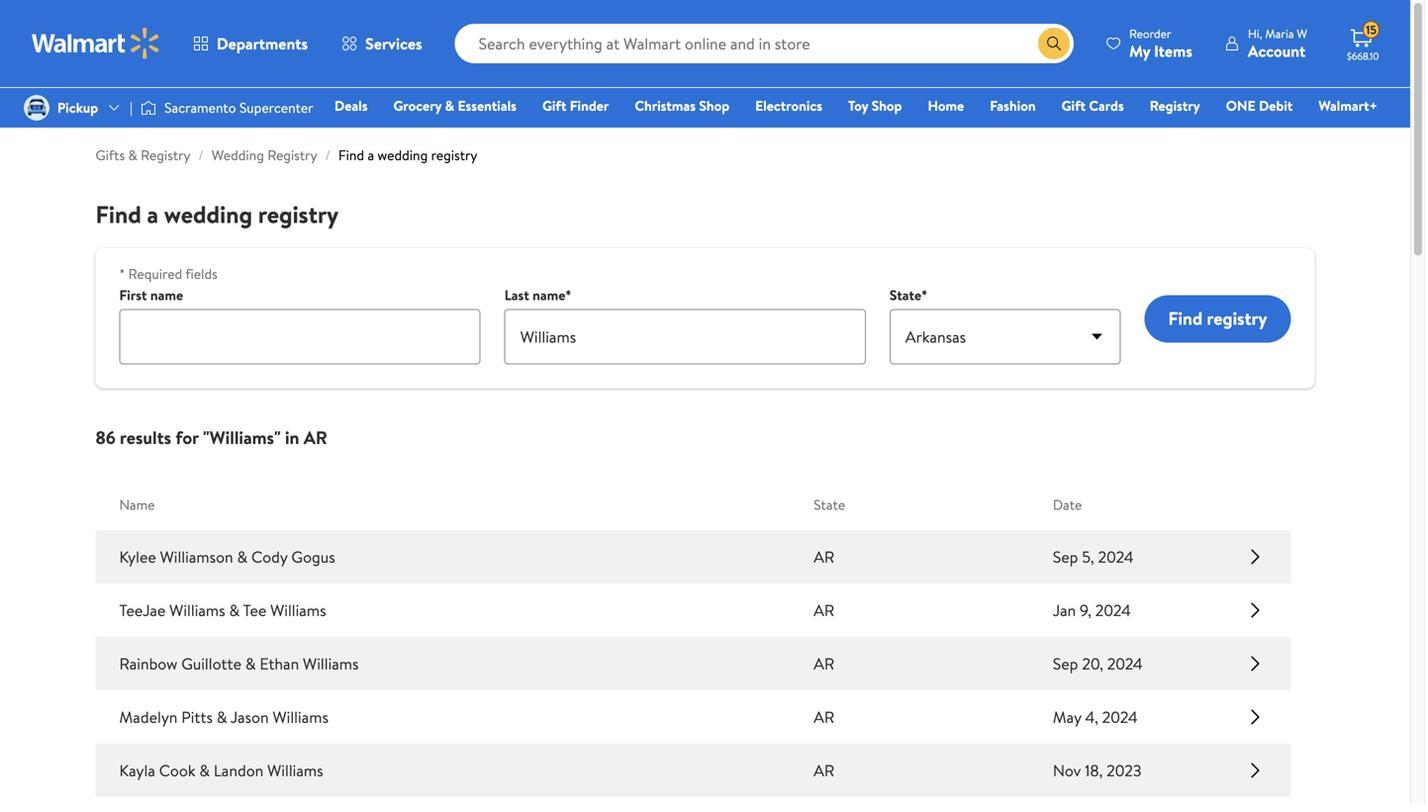 Task type: describe. For each thing, give the bounding box(es) containing it.
86
[[96, 426, 116, 451]]

rainbow guillotte & ethan williams
[[119, 653, 359, 675]]

find a wedding registry link
[[338, 146, 478, 165]]

gift cards link
[[1053, 95, 1133, 116]]

0 vertical spatial wedding
[[378, 146, 428, 165]]

registry link
[[1141, 95, 1210, 116]]

teejae
[[119, 600, 166, 622]]

departments
[[217, 33, 308, 54]]

|
[[130, 98, 133, 117]]

shop for toy shop
[[872, 96, 902, 115]]

ar for sep 20, 2024
[[814, 653, 835, 675]]

1 horizontal spatial registry
[[268, 146, 317, 165]]

toy
[[849, 96, 869, 115]]

nov
[[1053, 760, 1082, 782]]

gift cards
[[1062, 96, 1125, 115]]

account
[[1249, 40, 1306, 62]]

$668.10
[[1348, 50, 1380, 63]]

registry madelyn pitts & jason williams may 4, 2024 image
[[1244, 702, 1268, 734]]

jan
[[1053, 600, 1077, 622]]

0 horizontal spatial registry
[[141, 146, 191, 165]]

& for ethan
[[245, 653, 256, 675]]

1 vertical spatial registry
[[258, 198, 339, 231]]

may
[[1053, 707, 1082, 729]]

williams for jason
[[273, 707, 329, 729]]

2 horizontal spatial registry
[[1150, 96, 1201, 115]]

fashion link
[[981, 95, 1045, 116]]

ar for may 4, 2024
[[814, 707, 835, 729]]

sep 20, 2024
[[1053, 653, 1143, 675]]

& right grocery
[[445, 96, 455, 115]]

1 vertical spatial a
[[147, 198, 159, 231]]

kayla
[[119, 760, 155, 782]]

Search search field
[[455, 24, 1074, 63]]

15
[[1367, 21, 1377, 38]]

gogus
[[291, 547, 335, 568]]

williams for ethan
[[303, 653, 359, 675]]

date
[[1053, 496, 1083, 515]]

hi,
[[1249, 25, 1263, 42]]

find registry
[[1169, 307, 1268, 331]]

gifts & registry / wedding registry / find a wedding registry
[[96, 146, 478, 165]]

toy shop
[[849, 96, 902, 115]]

home
[[928, 96, 965, 115]]

state*
[[890, 286, 928, 305]]

maria
[[1266, 25, 1295, 42]]

search icon image
[[1047, 36, 1062, 51]]

jan 9, 2024
[[1053, 600, 1131, 622]]

essentials
[[458, 96, 517, 115]]

gift finder link
[[534, 95, 618, 116]]

rainbow
[[119, 653, 178, 675]]

9,
[[1080, 600, 1092, 622]]

registry inside 'button'
[[1207, 307, 1268, 331]]

services
[[365, 33, 422, 54]]

First name text field
[[119, 309, 481, 365]]

christmas shop
[[635, 96, 730, 115]]

williamson
[[160, 547, 233, 568]]

sacramento supercenter
[[164, 98, 314, 117]]

registry teejae williams & tee williams jan 9, 2024 image
[[1244, 595, 1268, 627]]

2023
[[1107, 760, 1142, 782]]

walmart+
[[1319, 96, 1378, 115]]

& for landon
[[199, 760, 210, 782]]

"williams"
[[203, 426, 281, 451]]

 image for sacramento supercenter
[[141, 98, 157, 118]]

ar for nov 18, 2023
[[814, 760, 835, 782]]

for
[[176, 426, 199, 451]]

1 horizontal spatial find
[[338, 146, 364, 165]]

wedding
[[212, 146, 264, 165]]

cook
[[159, 760, 196, 782]]

wedding registry link
[[212, 146, 317, 165]]

christmas
[[635, 96, 696, 115]]

find for find a wedding registry
[[96, 198, 141, 231]]

0 vertical spatial registry
[[431, 146, 478, 165]]

kayla cook & landon williams
[[119, 760, 323, 782]]

20,
[[1083, 653, 1104, 675]]

sep for sep 20, 2024
[[1053, 653, 1079, 675]]

registry kylee williamson & cody gogus sep 5, 2024 image
[[1244, 542, 1268, 573]]

 image for pickup
[[24, 95, 50, 121]]

finder
[[570, 96, 609, 115]]

state
[[814, 496, 846, 515]]

walmart+ link
[[1310, 95, 1387, 116]]

home link
[[919, 95, 973, 116]]

4,
[[1086, 707, 1099, 729]]

fields
[[185, 264, 218, 284]]

toy shop link
[[840, 95, 911, 116]]

teejae williams & tee williams
[[119, 600, 326, 622]]

sacramento
[[164, 98, 236, 117]]

may 4, 2024
[[1053, 707, 1138, 729]]

deals link
[[326, 95, 377, 116]]

2024 for jan 9, 2024
[[1096, 600, 1131, 622]]

name*
[[533, 286, 572, 305]]

last name*
[[505, 286, 572, 305]]

fashion
[[990, 96, 1036, 115]]

2024 for sep 5, 2024
[[1099, 547, 1134, 568]]

williams down williamson
[[169, 600, 225, 622]]



Task type: vqa. For each thing, say whether or not it's contained in the screenshot.


Task type: locate. For each thing, give the bounding box(es) containing it.
williams right ethan on the bottom left of the page
[[303, 653, 359, 675]]

1 vertical spatial wedding
[[164, 198, 253, 231]]

registry down supercenter
[[268, 146, 317, 165]]

debit
[[1260, 96, 1293, 115]]

guillotte
[[181, 653, 242, 675]]

2 vertical spatial find
[[1169, 307, 1203, 331]]

 image
[[24, 95, 50, 121], [141, 98, 157, 118]]

find inside 'button'
[[1169, 307, 1203, 331]]

2024 right 9,
[[1096, 600, 1131, 622]]

gift left cards
[[1062, 96, 1086, 115]]

0 vertical spatial a
[[368, 146, 374, 165]]

a
[[368, 146, 374, 165], [147, 198, 159, 231]]

& for tee
[[229, 600, 240, 622]]

shop for christmas shop
[[699, 96, 730, 115]]

2024 for sep 20, 2024
[[1108, 653, 1143, 675]]

landon
[[214, 760, 264, 782]]

registry rainbow guillotte & ethan williams sep 20, 2024 image
[[1244, 649, 1268, 680]]

services button
[[325, 20, 439, 67]]

a up required
[[147, 198, 159, 231]]

nov 18, 2023
[[1053, 760, 1142, 782]]

williams for landon
[[267, 760, 323, 782]]

departments button
[[176, 20, 325, 67]]

w
[[1297, 25, 1308, 42]]

name
[[119, 496, 155, 515]]

gift left finder
[[543, 96, 567, 115]]

1 horizontal spatial gift
[[1062, 96, 1086, 115]]

hi, maria w account
[[1249, 25, 1308, 62]]

find
[[338, 146, 364, 165], [96, 198, 141, 231], [1169, 307, 1203, 331]]

shop inside "christmas shop" link
[[699, 96, 730, 115]]

0 vertical spatial sep
[[1053, 547, 1079, 568]]

one debit
[[1227, 96, 1293, 115]]

1 / from the left
[[199, 146, 204, 165]]

grocery
[[394, 96, 442, 115]]

wedding
[[378, 146, 428, 165], [164, 198, 253, 231]]

deals
[[335, 96, 368, 115]]

find a wedding registry
[[96, 198, 339, 231]]

0 horizontal spatial find
[[96, 198, 141, 231]]

madelyn pitts & jason williams
[[119, 707, 329, 729]]

walmart image
[[32, 28, 160, 59]]

williams for tee
[[270, 600, 326, 622]]

*
[[119, 264, 125, 284]]

/
[[199, 146, 204, 165], [325, 146, 331, 165]]

1 horizontal spatial wedding
[[378, 146, 428, 165]]

/ down deals link
[[325, 146, 331, 165]]

one debit link
[[1218, 95, 1302, 116]]

items
[[1155, 40, 1193, 62]]

shop
[[699, 96, 730, 115], [872, 96, 902, 115]]

registry kayla cook & landon williams nov 18, 2023 image
[[1244, 755, 1268, 787]]

& right gifts
[[128, 146, 137, 165]]

0 horizontal spatial gift
[[543, 96, 567, 115]]

ethan
[[260, 653, 299, 675]]

2024 right 20,
[[1108, 653, 1143, 675]]

results
[[120, 426, 171, 451]]

2024 right 5, at the right bottom
[[1099, 547, 1134, 568]]

one
[[1227, 96, 1256, 115]]

ar for sep 5, 2024
[[814, 547, 835, 568]]

kylee
[[119, 547, 156, 568]]

& for cody
[[237, 547, 248, 568]]

gift for gift cards
[[1062, 96, 1086, 115]]

sep left 20,
[[1053, 653, 1079, 675]]

pickup
[[57, 98, 98, 117]]

ar
[[304, 426, 327, 451], [814, 547, 835, 568], [814, 600, 835, 622], [814, 653, 835, 675], [814, 707, 835, 729], [814, 760, 835, 782]]

& right cook
[[199, 760, 210, 782]]

cody
[[251, 547, 288, 568]]

2 horizontal spatial registry
[[1207, 307, 1268, 331]]

2 gift from the left
[[1062, 96, 1086, 115]]

0 vertical spatial find
[[338, 146, 364, 165]]

& left tee
[[229, 600, 240, 622]]

0 horizontal spatial /
[[199, 146, 204, 165]]

1 sep from the top
[[1053, 547, 1079, 568]]

2 shop from the left
[[872, 96, 902, 115]]

last
[[505, 286, 530, 305]]

& right pitts
[[217, 707, 227, 729]]

1 vertical spatial sep
[[1053, 653, 1079, 675]]

gift
[[543, 96, 567, 115], [1062, 96, 1086, 115]]

williams
[[169, 600, 225, 622], [270, 600, 326, 622], [303, 653, 359, 675], [273, 707, 329, 729], [267, 760, 323, 782]]

2 horizontal spatial find
[[1169, 307, 1203, 331]]

2 vertical spatial registry
[[1207, 307, 1268, 331]]

2 sep from the top
[[1053, 653, 1079, 675]]

madelyn
[[119, 707, 178, 729]]

1 gift from the left
[[543, 96, 567, 115]]

5,
[[1083, 547, 1095, 568]]

required
[[128, 264, 182, 284]]

sep for sep 5, 2024
[[1053, 547, 1079, 568]]

first
[[119, 286, 147, 305]]

shop inside toy shop link
[[872, 96, 902, 115]]

2024 right 4,
[[1103, 707, 1138, 729]]

in
[[285, 426, 300, 451]]

1 horizontal spatial shop
[[872, 96, 902, 115]]

gifts
[[96, 146, 125, 165]]

1 horizontal spatial /
[[325, 146, 331, 165]]

wedding down grocery
[[378, 146, 428, 165]]

0 horizontal spatial wedding
[[164, 198, 253, 231]]

&
[[445, 96, 455, 115], [128, 146, 137, 165], [237, 547, 248, 568], [229, 600, 240, 622], [245, 653, 256, 675], [217, 707, 227, 729], [199, 760, 210, 782]]

 image right |
[[141, 98, 157, 118]]

1 shop from the left
[[699, 96, 730, 115]]

0 horizontal spatial shop
[[699, 96, 730, 115]]

1 horizontal spatial  image
[[141, 98, 157, 118]]

electronics link
[[747, 95, 832, 116]]

& left cody
[[237, 547, 248, 568]]

grocery & essentials
[[394, 96, 517, 115]]

my
[[1130, 40, 1151, 62]]

* required fields
[[119, 264, 218, 284]]

gift finder
[[543, 96, 609, 115]]

1 horizontal spatial registry
[[431, 146, 478, 165]]

supercenter
[[240, 98, 314, 117]]

tee
[[243, 600, 267, 622]]

Last name* text field
[[505, 309, 866, 365]]

williams right landon
[[267, 760, 323, 782]]

2 / from the left
[[325, 146, 331, 165]]

/ left wedding
[[199, 146, 204, 165]]

electronics
[[756, 96, 823, 115]]

grocery & essentials link
[[385, 95, 526, 116]]

first name
[[119, 286, 183, 305]]

find for find registry
[[1169, 307, 1203, 331]]

registry down items
[[1150, 96, 1201, 115]]

0 horizontal spatial  image
[[24, 95, 50, 121]]

1 vertical spatial find
[[96, 198, 141, 231]]

christmas shop link
[[626, 95, 739, 116]]

2024 for may 4, 2024
[[1103, 707, 1138, 729]]

williams right tee
[[270, 600, 326, 622]]

0 horizontal spatial a
[[147, 198, 159, 231]]

& for jason
[[217, 707, 227, 729]]

wedding up fields
[[164, 198, 253, 231]]

find registry button
[[1145, 296, 1292, 343]]

 image left the pickup
[[24, 95, 50, 121]]

1 horizontal spatial a
[[368, 146, 374, 165]]

cards
[[1090, 96, 1125, 115]]

shop right 'christmas'
[[699, 96, 730, 115]]

williams right 'jason'
[[273, 707, 329, 729]]

a down deals
[[368, 146, 374, 165]]

registry right gifts
[[141, 146, 191, 165]]

jason
[[231, 707, 269, 729]]

0 horizontal spatial registry
[[258, 198, 339, 231]]

& left ethan on the bottom left of the page
[[245, 653, 256, 675]]

Walmart Site-Wide search field
[[455, 24, 1074, 63]]

gift for gift finder
[[543, 96, 567, 115]]

86 results for "williams" in ar
[[96, 426, 327, 451]]

2024
[[1099, 547, 1134, 568], [1096, 600, 1131, 622], [1108, 653, 1143, 675], [1103, 707, 1138, 729]]

ar for jan 9, 2024
[[814, 600, 835, 622]]

reorder
[[1130, 25, 1172, 42]]

gifts & registry link
[[96, 146, 191, 165]]

sep left 5, at the right bottom
[[1053, 547, 1079, 568]]

pitts
[[181, 707, 213, 729]]

registry
[[1150, 96, 1201, 115], [141, 146, 191, 165], [268, 146, 317, 165]]

shop right toy
[[872, 96, 902, 115]]



